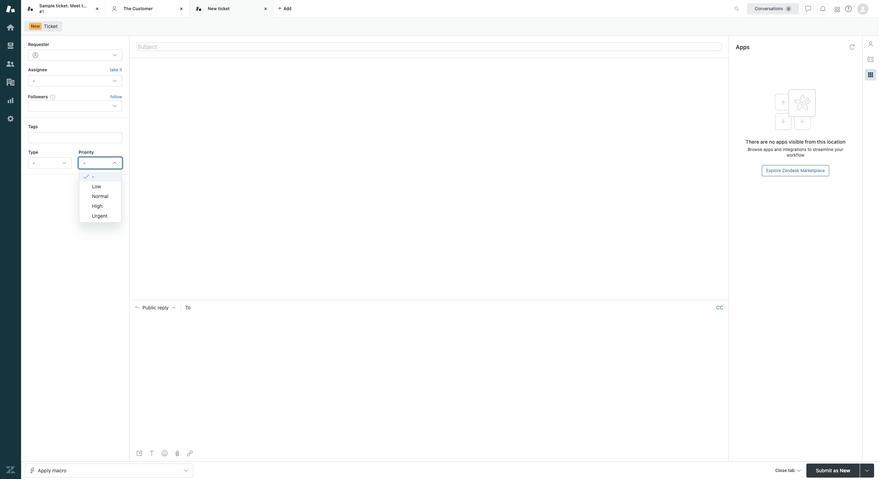 Task type: describe. For each thing, give the bounding box(es) containing it.
customer context image
[[868, 41, 874, 47]]

new for new ticket
[[208, 6, 217, 11]]

new for new
[[31, 24, 40, 29]]

displays possible ticket submission types image
[[865, 468, 871, 473]]

explore zendesk marketplace button
[[763, 165, 830, 176]]

priority list box
[[79, 170, 121, 223]]

take
[[110, 67, 118, 72]]

normal
[[92, 193, 108, 199]]

apps image
[[868, 72, 874, 78]]

browse
[[748, 147, 763, 152]]

streamline
[[813, 147, 834, 152]]

reply
[[158, 305, 169, 311]]

tab
[[789, 468, 795, 473]]

from
[[806, 139, 816, 145]]

your
[[835, 147, 844, 152]]

followers element
[[28, 101, 122, 112]]

- for '-' popup button associated with priority
[[83, 160, 85, 166]]

tags
[[28, 124, 38, 129]]

admin image
[[6, 114, 15, 123]]

to
[[808, 147, 812, 152]]

info on adding followers image
[[50, 94, 56, 100]]

public
[[143, 305, 156, 311]]

to
[[185, 305, 191, 311]]

meet
[[70, 3, 80, 8]]

zendesk
[[783, 168, 800, 173]]

macro
[[52, 467, 66, 473]]

add link (cmd k) image
[[187, 451, 193, 456]]

ticket inside "sample ticket: meet the ticket #1"
[[89, 3, 101, 8]]

are
[[761, 139, 768, 145]]

assignee element
[[28, 75, 122, 86]]

sample
[[39, 3, 55, 8]]

follow button
[[110, 94, 122, 100]]

no
[[770, 139, 775, 145]]

customers image
[[6, 59, 15, 68]]

take it
[[110, 67, 122, 72]]

the customer tab
[[105, 0, 190, 18]]

the
[[82, 3, 88, 8]]

there are no apps visible from this location browse apps and integrations to streamline your workflow
[[746, 139, 846, 158]]

public reply button
[[129, 300, 181, 315]]

public reply
[[143, 305, 169, 311]]

new ticket
[[208, 6, 230, 11]]

views image
[[6, 41, 15, 50]]

notifications image
[[821, 6, 826, 11]]

close image inside the customer tab
[[178, 5, 185, 12]]

conversations
[[755, 6, 784, 11]]

explore zendesk marketplace
[[767, 168, 826, 173]]

sample ticket: meet the ticket #1
[[39, 3, 101, 14]]

cc button
[[717, 305, 724, 311]]

Subject field
[[136, 42, 722, 51]]

location
[[828, 139, 846, 145]]

apply macro
[[38, 467, 66, 473]]

2 horizontal spatial new
[[840, 467, 851, 473]]

the
[[124, 6, 131, 11]]

close image
[[262, 5, 269, 12]]

- option
[[79, 172, 121, 181]]

draft mode image
[[137, 451, 142, 456]]

close tab button
[[773, 463, 804, 478]]

follow
[[110, 94, 122, 99]]

take it button
[[110, 67, 122, 74]]



Task type: locate. For each thing, give the bounding box(es) containing it.
there
[[746, 139, 760, 145]]

ticket inside "tab"
[[218, 6, 230, 11]]

apps up and
[[777, 139, 788, 145]]

submit
[[817, 467, 833, 473]]

cc
[[717, 305, 724, 311]]

high
[[92, 203, 103, 209]]

as
[[834, 467, 839, 473]]

tabs tab list
[[21, 0, 728, 18]]

button displays agent's chat status as invisible. image
[[806, 6, 812, 11]]

this
[[818, 139, 826, 145]]

- down "assignee"
[[33, 78, 35, 84]]

0 horizontal spatial - button
[[28, 157, 72, 169]]

1 vertical spatial new
[[31, 24, 40, 29]]

followers
[[28, 94, 48, 99]]

0 vertical spatial apps
[[777, 139, 788, 145]]

and
[[775, 147, 782, 152]]

0 horizontal spatial ticket
[[89, 3, 101, 8]]

- button for priority
[[79, 157, 122, 169]]

integrations
[[783, 147, 807, 152]]

ticket:
[[56, 3, 69, 8]]

main element
[[0, 0, 21, 479]]

close image
[[94, 5, 101, 12], [178, 5, 185, 12]]

- for assignee element
[[33, 78, 35, 84]]

close
[[776, 468, 788, 473]]

1 vertical spatial apps
[[764, 147, 774, 152]]

conversations button
[[748, 3, 800, 14]]

add attachment image
[[175, 451, 180, 456]]

-
[[33, 78, 35, 84], [33, 160, 35, 166], [83, 160, 85, 166], [92, 173, 94, 179]]

- button for type
[[28, 157, 72, 169]]

- button up the - 'option'
[[79, 157, 122, 169]]

requester
[[28, 42, 49, 47]]

workflow
[[787, 152, 805, 158]]

visible
[[789, 139, 804, 145]]

1 horizontal spatial ticket
[[218, 6, 230, 11]]

1 horizontal spatial apps
[[777, 139, 788, 145]]

0 horizontal spatial apps
[[764, 147, 774, 152]]

2 vertical spatial new
[[840, 467, 851, 473]]

the customer
[[124, 6, 153, 11]]

insert emojis image
[[162, 451, 168, 456]]

- down type
[[33, 160, 35, 166]]

customer
[[133, 6, 153, 11]]

tab
[[21, 0, 105, 18]]

1 - button from the left
[[28, 157, 72, 169]]

normal option
[[79, 191, 121, 201]]

- button down type
[[28, 157, 72, 169]]

tab containing sample ticket: meet the ticket
[[21, 0, 105, 18]]

- inside assignee element
[[33, 78, 35, 84]]

#1
[[39, 9, 44, 14]]

low option
[[79, 181, 121, 191]]

zendesk products image
[[835, 7, 840, 12]]

apps
[[777, 139, 788, 145], [764, 147, 774, 152]]

low
[[92, 183, 101, 189]]

urgent option
[[79, 211, 121, 221]]

get help image
[[846, 6, 852, 12]]

secondary element
[[21, 19, 880, 33]]

ticket
[[44, 23, 58, 29]]

zendesk image
[[6, 465, 15, 474]]

new inside secondary element
[[31, 24, 40, 29]]

apply
[[38, 467, 51, 473]]

0 vertical spatial new
[[208, 6, 217, 11]]

2 - button from the left
[[79, 157, 122, 169]]

- inside 'option'
[[92, 173, 94, 179]]

type
[[28, 149, 38, 155]]

- button
[[28, 157, 72, 169], [79, 157, 122, 169]]

submit as new
[[817, 467, 851, 473]]

knowledge image
[[868, 57, 874, 62]]

1 close image from the left
[[94, 5, 101, 12]]

apps down no
[[764, 147, 774, 152]]

1 horizontal spatial new
[[208, 6, 217, 11]]

requester element
[[28, 50, 122, 61]]

- for type's '-' popup button
[[33, 160, 35, 166]]

None field
[[195, 304, 714, 311]]

ticket
[[89, 3, 101, 8], [218, 6, 230, 11]]

apps
[[736, 44, 750, 50]]

high option
[[79, 201, 121, 211]]

0 horizontal spatial close image
[[94, 5, 101, 12]]

close tab
[[776, 468, 795, 473]]

0 horizontal spatial new
[[31, 24, 40, 29]]

1 horizontal spatial - button
[[79, 157, 122, 169]]

marketplace
[[801, 168, 826, 173]]

new ticket tab
[[190, 0, 274, 18]]

new inside "tab"
[[208, 6, 217, 11]]

1 horizontal spatial close image
[[178, 5, 185, 12]]

new
[[208, 6, 217, 11], [31, 24, 40, 29], [840, 467, 851, 473]]

get started image
[[6, 23, 15, 32]]

urgent
[[92, 213, 108, 219]]

- up the low
[[92, 173, 94, 179]]

priority
[[79, 149, 94, 155]]

it
[[120, 67, 122, 72]]

organizations image
[[6, 78, 15, 87]]

minimize composer image
[[427, 297, 432, 303]]

reporting image
[[6, 96, 15, 105]]

- down priority
[[83, 160, 85, 166]]

assignee
[[28, 67, 47, 72]]

2 close image from the left
[[178, 5, 185, 12]]

explore
[[767, 168, 782, 173]]

add
[[284, 6, 292, 11]]

add button
[[274, 0, 296, 17]]

zendesk support image
[[6, 5, 15, 14]]

format text image
[[149, 451, 155, 456]]



Task type: vqa. For each thing, say whether or not it's contained in the screenshot.
Announcing
no



